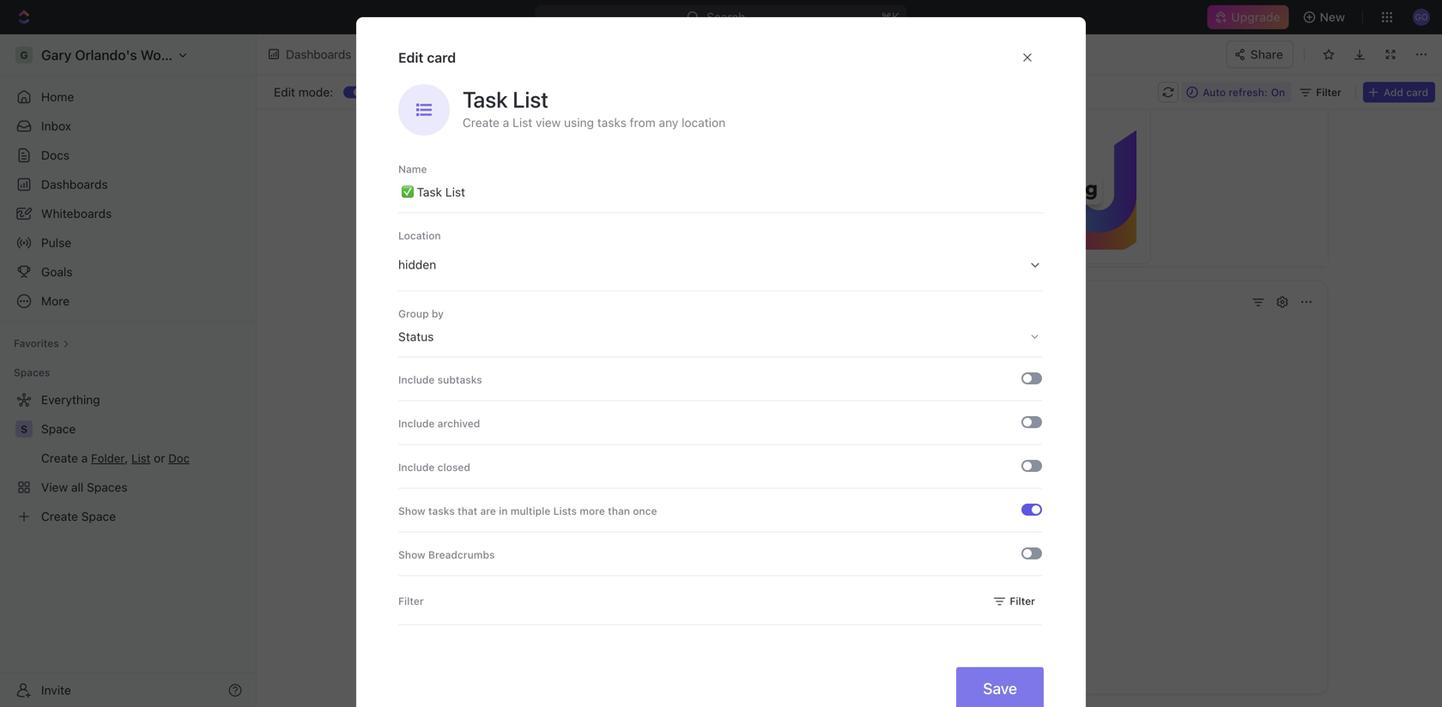 Task type: vqa. For each thing, say whether or not it's contained in the screenshot.
Location
yes



Task type: describe. For each thing, give the bounding box(es) containing it.
status button
[[398, 330, 1042, 344]]

invite
[[41, 683, 71, 698]]

university:
[[958, 83, 1018, 97]]

goals link
[[7, 258, 249, 286]]

sidebar navigation
[[0, 34, 257, 708]]

by
[[432, 308, 444, 320]]

Card name text field
[[398, 177, 1044, 208]]

space link
[[41, 416, 246, 443]]

add card button
[[1363, 82, 1436, 103]]

include subtasks
[[398, 374, 482, 386]]

spaces
[[14, 367, 50, 379]]

⌘k
[[881, 10, 900, 24]]

pulse
[[41, 236, 71, 250]]

name
[[398, 163, 427, 175]]

group
[[398, 308, 429, 320]]

✅ task list
[[390, 294, 464, 310]]

1 vertical spatial list
[[513, 115, 533, 130]]

filter button
[[989, 591, 1042, 612]]

add
[[1384, 86, 1404, 98]]

✅ task list button
[[389, 290, 1242, 314]]

view
[[536, 115, 561, 130]]

hidden
[[398, 258, 436, 272]]

upgrade
[[1232, 10, 1281, 24]]

dashboards inside 'clickup university: leverage reporting with dashboards' "link"
[[1163, 83, 1231, 97]]

than
[[608, 505, 630, 517]]

show for show tasks that are in multiple lists more than once
[[398, 505, 426, 517]]

am
[[1335, 43, 1351, 55]]

include archived
[[398, 418, 480, 430]]

clickup university: leverage reporting with dashboards link
[[910, 70, 1231, 111]]

search...
[[707, 10, 756, 24]]

archived
[[438, 418, 480, 430]]

location
[[398, 230, 441, 242]]

goals
[[41, 265, 73, 279]]

leverage
[[1021, 83, 1073, 97]]

lists
[[553, 505, 577, 517]]

new button
[[1296, 3, 1356, 31]]

new
[[1320, 10, 1346, 24]]

home
[[41, 90, 74, 104]]

space, , element
[[15, 421, 33, 438]]

more
[[580, 505, 605, 517]]

0 vertical spatial list
[[513, 86, 549, 112]]

tasks inside task list create a list view using tasks from any location
[[597, 115, 627, 130]]

auto refresh: on
[[1203, 86, 1286, 98]]

clickup university: leverage reporting with dashboards
[[910, 83, 1231, 97]]

breadcrumbs
[[428, 549, 495, 561]]

home link
[[7, 83, 249, 111]]

dashboards link inside sidebar navigation
[[7, 171, 249, 198]]

favorites button
[[7, 333, 76, 354]]

edit card
[[398, 49, 456, 66]]

with
[[1136, 83, 1160, 97]]

task inside task list create a list view using tasks from any location
[[463, 86, 508, 112]]

docs link
[[7, 142, 249, 169]]

clickup logo image
[[1363, 41, 1440, 57]]

clickup
[[910, 83, 954, 97]]

using
[[564, 115, 594, 130]]

2023
[[1261, 43, 1288, 55]]



Task type: locate. For each thing, give the bounding box(es) containing it.
edit for edit card
[[398, 49, 424, 66]]

show for show breadcrumbs
[[398, 549, 426, 561]]

auto
[[1203, 86, 1226, 98]]

1 vertical spatial include
[[398, 418, 435, 430]]

0 horizontal spatial task
[[407, 294, 437, 310]]

whiteboards link
[[7, 200, 249, 228]]

list up "view"
[[513, 86, 549, 112]]

list
[[513, 86, 549, 112], [513, 115, 533, 130], [440, 294, 464, 310]]

include left closed
[[398, 462, 435, 474]]

space
[[41, 422, 76, 436]]

dashboards right "with"
[[1163, 83, 1231, 97]]

dec
[[1219, 43, 1240, 55]]

task list create a list view using tasks from any location
[[463, 86, 726, 130]]

edit
[[398, 49, 424, 66], [274, 85, 295, 99]]

1 vertical spatial card
[[1407, 86, 1429, 98]]

dashboards link up whiteboards link
[[7, 171, 249, 198]]

1 vertical spatial tasks
[[428, 505, 455, 517]]

dashboards link
[[264, 42, 357, 67], [7, 171, 249, 198]]

0 horizontal spatial filter
[[398, 595, 424, 607]]

0 vertical spatial card
[[427, 49, 456, 66]]

1 horizontal spatial filter
[[1010, 595, 1036, 607]]

0 vertical spatial tasks
[[597, 115, 627, 130]]

1 vertical spatial edit
[[274, 85, 295, 99]]

1 filter from the left
[[398, 595, 424, 607]]

0 vertical spatial include
[[398, 374, 435, 386]]

any
[[659, 115, 679, 130]]

list inside button
[[440, 294, 464, 310]]

multiple
[[511, 505, 551, 517]]

a
[[503, 115, 509, 130]]

dashboards link up mode:
[[264, 42, 357, 67]]

inbox link
[[7, 112, 249, 140]]

2 horizontal spatial dashboards
[[1163, 83, 1231, 97]]

card for edit card
[[427, 49, 456, 66]]

2 vertical spatial dashboards
[[41, 177, 108, 191]]

at
[[1291, 43, 1301, 55]]

dashboards up mode:
[[286, 47, 351, 61]]

11:59
[[1305, 43, 1332, 55]]

group by
[[398, 308, 444, 320]]

2 vertical spatial include
[[398, 462, 435, 474]]

show breadcrumbs
[[398, 549, 495, 561]]

1 horizontal spatial dashboards link
[[264, 42, 357, 67]]

inbox
[[41, 119, 71, 133]]

✅
[[390, 294, 404, 310]]

filter inside button
[[1010, 595, 1036, 607]]

2 show from the top
[[398, 549, 426, 561]]

1 horizontal spatial card
[[1407, 86, 1429, 98]]

0 vertical spatial task
[[463, 86, 508, 112]]

status
[[398, 330, 434, 344]]

1 horizontal spatial task
[[463, 86, 508, 112]]

mode:
[[299, 85, 333, 99]]

task up create
[[463, 86, 508, 112]]

include for include archived
[[398, 418, 435, 430]]

in
[[499, 505, 508, 517]]

1 include from the top
[[398, 374, 435, 386]]

are
[[480, 505, 496, 517]]

card
[[427, 49, 456, 66], [1407, 86, 1429, 98]]

dashboards up whiteboards
[[41, 177, 108, 191]]

create
[[463, 115, 500, 130]]

2 vertical spatial list
[[440, 294, 464, 310]]

1 vertical spatial dashboards link
[[7, 171, 249, 198]]

tasks left that
[[428, 505, 455, 517]]

2 filter from the left
[[1010, 595, 1036, 607]]

save
[[983, 680, 1017, 698]]

include down status
[[398, 374, 435, 386]]

edit mode:
[[274, 85, 333, 99]]

list right a at left top
[[513, 115, 533, 130]]

closed
[[438, 462, 470, 474]]

card inside button
[[1407, 86, 1429, 98]]

dec 14, 2023 at 11:59 am
[[1219, 43, 1351, 55]]

task right "✅"
[[407, 294, 437, 310]]

refresh:
[[1229, 86, 1268, 98]]

on
[[1271, 86, 1286, 98]]

edit for edit mode:
[[274, 85, 295, 99]]

subtasks
[[438, 374, 482, 386]]

0 vertical spatial edit
[[398, 49, 424, 66]]

0 horizontal spatial dashboards
[[41, 177, 108, 191]]

add card
[[1384, 86, 1429, 98]]

filter
[[398, 595, 424, 607], [1010, 595, 1036, 607]]

upgrade link
[[1208, 5, 1289, 29]]

include
[[398, 374, 435, 386], [398, 418, 435, 430], [398, 462, 435, 474]]

whiteboards
[[41, 207, 112, 221]]

2 include from the top
[[398, 418, 435, 430]]

0 vertical spatial dashboards link
[[264, 42, 357, 67]]

0 horizontal spatial tasks
[[428, 505, 455, 517]]

1 vertical spatial show
[[398, 549, 426, 561]]

docs
[[41, 148, 70, 162]]

0 vertical spatial dashboards
[[286, 47, 351, 61]]

once
[[633, 505, 657, 517]]

include closed
[[398, 462, 470, 474]]

s
[[21, 423, 28, 435]]

show left the 'breadcrumbs'
[[398, 549, 426, 561]]

task
[[463, 86, 508, 112], [407, 294, 437, 310]]

favorites
[[14, 337, 59, 349]]

list right group
[[440, 294, 464, 310]]

1 horizontal spatial dashboards
[[286, 47, 351, 61]]

save button
[[957, 668, 1044, 708]]

14,
[[1243, 43, 1258, 55]]

include for include subtasks
[[398, 374, 435, 386]]

share
[[1251, 47, 1284, 61]]

task inside ✅ task list button
[[407, 294, 437, 310]]

show down the include closed
[[398, 505, 426, 517]]

that
[[458, 505, 478, 517]]

show tasks that are in multiple lists more than once
[[398, 505, 657, 517]]

show
[[398, 505, 426, 517], [398, 549, 426, 561]]

1 vertical spatial task
[[407, 294, 437, 310]]

include left archived in the left bottom of the page
[[398, 418, 435, 430]]

tasks left from on the top left
[[597, 115, 627, 130]]

1 vertical spatial dashboards
[[1163, 83, 1231, 97]]

tasks
[[597, 115, 627, 130], [428, 505, 455, 517]]

filter button
[[989, 591, 1042, 612]]

hidden button
[[398, 252, 1042, 278]]

1 horizontal spatial edit
[[398, 49, 424, 66]]

None text field
[[376, 44, 731, 65]]

0 horizontal spatial card
[[427, 49, 456, 66]]

0 horizontal spatial edit
[[274, 85, 295, 99]]

pulse link
[[7, 229, 249, 257]]

0 vertical spatial show
[[398, 505, 426, 517]]

location
[[682, 115, 726, 130]]

from
[[630, 115, 656, 130]]

include for include closed
[[398, 462, 435, 474]]

reporting
[[1077, 83, 1132, 97]]

1 horizontal spatial tasks
[[597, 115, 627, 130]]

card for add card
[[1407, 86, 1429, 98]]

3 include from the top
[[398, 462, 435, 474]]

1 show from the top
[[398, 505, 426, 517]]

0 horizontal spatial dashboards link
[[7, 171, 249, 198]]

share button
[[1227, 41, 1294, 68]]

dashboards inside sidebar navigation
[[41, 177, 108, 191]]



